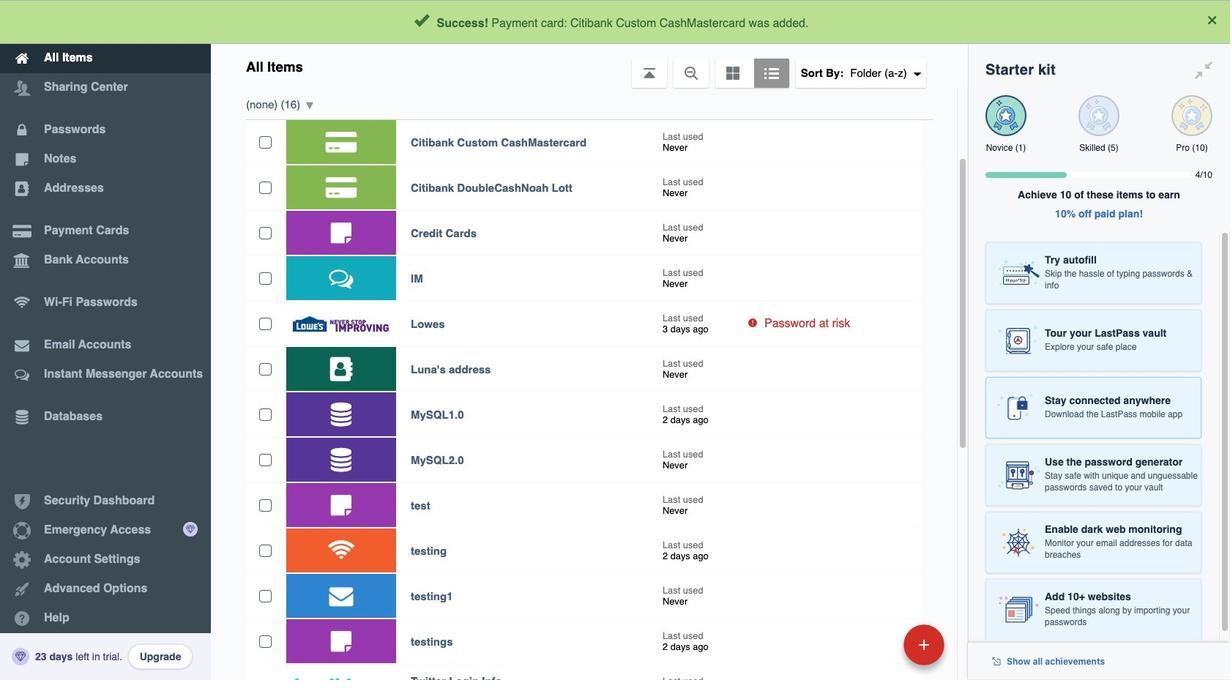 Task type: locate. For each thing, give the bounding box(es) containing it.
main navigation navigation
[[0, 0, 211, 680]]

new item navigation
[[803, 620, 954, 680]]

vault options navigation
[[211, 44, 968, 88]]

alert
[[0, 0, 1231, 44]]

new item element
[[803, 624, 950, 666]]



Task type: vqa. For each thing, say whether or not it's contained in the screenshot.
LastPass image
no



Task type: describe. For each thing, give the bounding box(es) containing it.
search my vault text field
[[353, 6, 938, 38]]

Search search field
[[353, 6, 938, 38]]



